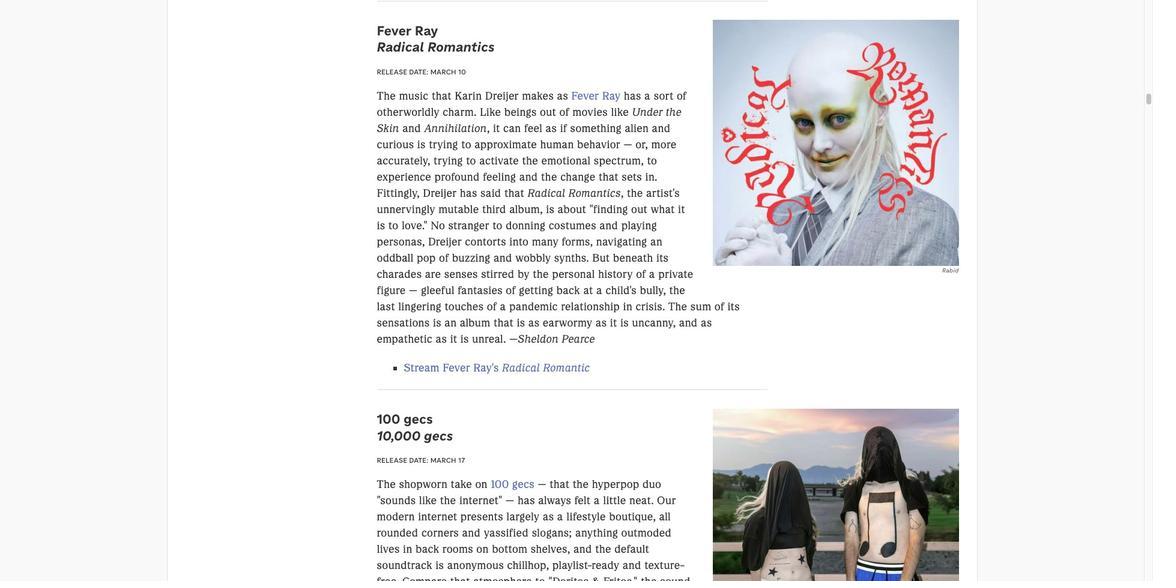 Task type: locate. For each thing, give the bounding box(es) containing it.
0 horizontal spatial fever
[[377, 22, 412, 39]]

touches
[[445, 300, 484, 314]]

in up soundtrack
[[403, 543, 413, 557]]

1 vertical spatial the
[[669, 300, 688, 314]]

0 vertical spatial in
[[624, 300, 633, 314]]

1 horizontal spatial like
[[611, 106, 629, 119]]

profound
[[435, 171, 480, 184]]

the inside , the artist's unnervingly mutable third album, is about "finding out what it is to love." no stranger to donning costumes and playing personas, dreijer contorts into many forms, navigating an oddball pop of buzzing and wobbly synths. but beneath its charades are senses stirred by the personal history of a private figure — gleeful fantasies of getting back at a child's bully, the last lingering touches of a pandemic relationship in crisis. the sum of its sensations is an album that is as earwormy as it is uncanny, and as empathetic as it is unreal. —
[[669, 300, 688, 314]]

romantics
[[428, 39, 495, 56], [569, 187, 621, 200]]

take
[[451, 479, 472, 492]]

to up profound
[[466, 154, 476, 168]]

emotional
[[542, 154, 591, 168]]

1 horizontal spatial has
[[518, 495, 535, 508]]

release down "10,000"
[[377, 456, 408, 465]]

relationship
[[562, 300, 620, 314]]

2 horizontal spatial fever
[[572, 90, 599, 103]]

the down private
[[670, 284, 686, 297]]

ray up movies
[[603, 90, 621, 103]]

march left the 17
[[431, 456, 457, 465]]

1 vertical spatial trying
[[434, 154, 463, 168]]

is up compare at the left bottom
[[436, 560, 444, 573]]

1 march from the top
[[431, 67, 457, 76]]

on up the internet"
[[476, 479, 488, 492]]

as down the pandemic on the bottom of the page
[[529, 317, 540, 330]]

radical
[[377, 39, 425, 56], [528, 187, 566, 200], [503, 362, 541, 375]]

1 vertical spatial release
[[377, 456, 408, 465]]

100 up release date: march 17
[[377, 411, 401, 428]]

curious
[[377, 138, 414, 151]]

is
[[418, 138, 426, 151], [546, 203, 555, 216], [377, 219, 386, 233], [433, 317, 442, 330], [517, 317, 526, 330], [621, 317, 629, 330], [461, 333, 469, 346], [436, 560, 444, 573]]

trying
[[429, 138, 458, 151], [434, 154, 463, 168]]

gecs
[[404, 411, 433, 428], [424, 428, 453, 445], [513, 479, 535, 492]]

, the artist's unnervingly mutable third album, is about "finding out what it is to love." no stranger to donning costumes and playing personas, dreijer contorts into many forms, navigating an oddball pop of buzzing and wobbly synths. but beneath its charades are senses stirred by the personal history of a private figure — gleeful fantasies of getting back at a child's bully, the last lingering touches of a pandemic relationship in crisis. the sum of its sensations is an album that is as earwormy as it is uncanny, and as empathetic as it is unreal. —
[[377, 187, 740, 346]]

the
[[666, 106, 682, 119], [523, 154, 539, 168], [542, 171, 558, 184], [627, 187, 643, 200], [533, 268, 549, 281], [670, 284, 686, 297], [573, 479, 589, 492], [440, 495, 456, 508], [596, 543, 612, 557]]

release up music
[[377, 67, 408, 76]]

dreijer down no at the left of the page
[[428, 236, 462, 249]]

its right sum
[[728, 300, 740, 314]]

what
[[651, 203, 675, 216]]

of
[[677, 90, 687, 103], [560, 106, 570, 119], [439, 252, 449, 265], [637, 268, 646, 281], [506, 284, 516, 297], [487, 300, 497, 314], [715, 300, 725, 314]]

radical up release date: march 10
[[377, 39, 425, 56]]

radical inside fever ray radical romantics
[[377, 39, 425, 56]]

0 vertical spatial fever
[[377, 22, 412, 39]]

trying up profound
[[434, 154, 463, 168]]

1 vertical spatial date:
[[410, 456, 429, 465]]

or,
[[636, 138, 649, 151]]

2 vertical spatial has
[[518, 495, 535, 508]]

rooms
[[443, 543, 474, 557]]

bottom
[[492, 543, 528, 557]]

1 vertical spatial on
[[477, 543, 489, 557]]

ray
[[415, 22, 438, 39], [603, 90, 621, 103]]

texture-
[[645, 560, 686, 573]]

0 horizontal spatial 100
[[377, 411, 401, 428]]

the down sort
[[666, 106, 682, 119]]

as left if
[[546, 122, 557, 135]]

0 vertical spatial the
[[377, 90, 396, 103]]

0 vertical spatial on
[[476, 479, 488, 492]]

march left 10
[[431, 67, 457, 76]]

an down touches
[[445, 317, 457, 330]]

dreijer down profound
[[423, 187, 457, 200]]

1 horizontal spatial fever
[[443, 362, 471, 375]]

empathetic
[[377, 333, 433, 346]]

—
[[624, 138, 633, 151], [409, 284, 418, 297], [510, 333, 518, 346], [538, 479, 547, 492], [506, 495, 515, 508]]

radical up album,
[[528, 187, 566, 200]]

crisis.
[[636, 300, 666, 314]]

romantics inside fever ray radical romantics
[[428, 39, 495, 56]]

is left uncanny,
[[621, 317, 629, 330]]

0 vertical spatial out
[[540, 106, 557, 119]]

senses
[[445, 268, 478, 281]]

internet
[[418, 511, 458, 524]]

no
[[431, 219, 445, 233]]

0 horizontal spatial its
[[657, 252, 669, 265]]

ready
[[592, 560, 620, 573]]

the up otherworldly
[[377, 90, 396, 103]]

romantics up "finding
[[569, 187, 621, 200]]

0 vertical spatial 100
[[377, 411, 401, 428]]

0 horizontal spatial an
[[445, 317, 457, 330]]

2 horizontal spatial has
[[624, 90, 642, 103]]

on
[[476, 479, 488, 492], [477, 543, 489, 557]]

history
[[599, 268, 633, 281]]

unnervingly
[[377, 203, 436, 216]]

1 horizontal spatial 100
[[491, 479, 509, 492]]

dreijer
[[486, 90, 519, 103], [423, 187, 457, 200], [428, 236, 462, 249]]

can
[[504, 122, 521, 135]]

2 march from the top
[[431, 456, 457, 465]]

as right makes at the left of the page
[[557, 90, 569, 103]]

charades
[[377, 268, 422, 281]]

on up 'anonymous'
[[477, 543, 489, 557]]

about
[[558, 203, 587, 216]]

is down lingering
[[433, 317, 442, 330]]

and up more
[[652, 122, 671, 135]]

and
[[403, 122, 421, 135], [652, 122, 671, 135], [520, 171, 538, 184], [600, 219, 619, 233], [494, 252, 513, 265], [680, 317, 698, 330], [462, 527, 481, 540], [574, 543, 593, 557], [623, 560, 642, 573]]

to up the personas,
[[389, 219, 399, 233]]

1 vertical spatial out
[[632, 203, 648, 216]]

and up stirred
[[494, 252, 513, 265]]

0 horizontal spatial like
[[419, 495, 437, 508]]

, down "sets"
[[621, 187, 624, 200]]

third
[[483, 203, 507, 216]]

dreijer up like
[[486, 90, 519, 103]]

that down 'anonymous'
[[451, 576, 470, 582]]

0 vertical spatial ,
[[487, 122, 490, 135]]

romantics up 10
[[428, 39, 495, 56]]

2 vertical spatial dreijer
[[428, 236, 462, 249]]

duo
[[643, 479, 662, 492]]

buzzing
[[452, 252, 491, 265]]

has
[[624, 90, 642, 103], [460, 187, 478, 200], [518, 495, 535, 508]]

1 horizontal spatial ray
[[603, 90, 621, 103]]

out inside , the artist's unnervingly mutable third album, is about "finding out what it is to love." no stranger to donning costumes and playing personas, dreijer contorts into many forms, navigating an oddball pop of buzzing and wobbly synths. but beneath its charades are senses stirred by the personal history of a private figure — gleeful fantasies of getting back at a child's bully, the last lingering touches of a pandemic relationship in crisis. the sum of its sensations is an album that is as earwormy as it is uncanny, and as empathetic as it is unreal. —
[[632, 203, 648, 216]]

100 inside 100 gecs 10,000 gecs
[[377, 411, 401, 428]]

as up slogans;
[[543, 511, 554, 524]]

back inside , the artist's unnervingly mutable third album, is about "finding out what it is to love." no stranger to donning costumes and playing personas, dreijer contorts into many forms, navigating an oddball pop of buzzing and wobbly synths. but beneath its charades are senses stirred by the personal history of a private figure — gleeful fantasies of getting back at a child's bully, the last lingering touches of a pandemic relationship in crisis. the sum of its sensations is an album that is as earwormy as it is uncanny, and as empathetic as it is unreal. —
[[557, 284, 581, 297]]

to inside — that the hyperpop duo "sounds like the internet" — has always felt a little neat. our modern internet presents largely as a lifestyle boutique, all rounded corners and yassified slogans; anything outmoded lives in back rooms on bottom shelves, and the default soundtrack is anonymous chillhop, playlist-ready and texture- free. compare that atmosphere to "doritos & fritos," the
[[536, 576, 546, 582]]

"sounds
[[377, 495, 416, 508]]

corners
[[422, 527, 459, 540]]

sheldon
[[518, 333, 559, 346]]

to down chillhop,
[[536, 576, 546, 582]]

the left sum
[[669, 300, 688, 314]]

1 vertical spatial march
[[431, 456, 457, 465]]

1 date: from the top
[[410, 67, 429, 76]]

and down default
[[623, 560, 642, 573]]

at
[[584, 284, 594, 297]]

0 horizontal spatial romantics
[[428, 39, 495, 56]]

accurately,
[[377, 154, 431, 168]]

unreal.
[[472, 333, 506, 346]]

dreijer inside , it can feel as if something alien and curious is trying to approximate human behavior — or, more accurately, trying to activate the emotional spectrum, to experience profound feeling and the change that sets in. fittingly, dreijer has said that
[[423, 187, 457, 200]]

beneath
[[614, 252, 654, 265]]

is left about
[[546, 203, 555, 216]]

10
[[459, 67, 466, 76]]

0 horizontal spatial in
[[403, 543, 413, 557]]

1 vertical spatial 100
[[491, 479, 509, 492]]

0 vertical spatial date:
[[410, 67, 429, 76]]

0 vertical spatial like
[[611, 106, 629, 119]]

donning
[[506, 219, 546, 233]]

— up the always
[[538, 479, 547, 492]]

sheldon pearce
[[518, 333, 596, 346]]

1 vertical spatial romantics
[[569, 187, 621, 200]]

under the skin
[[377, 106, 682, 135]]

0 vertical spatial ray
[[415, 22, 438, 39]]

out down makes at the left of the page
[[540, 106, 557, 119]]

0 vertical spatial an
[[651, 236, 663, 249]]

0 horizontal spatial ray
[[415, 22, 438, 39]]

1 horizontal spatial romantics
[[569, 187, 621, 200]]

is up accurately,
[[418, 138, 426, 151]]

1 horizontal spatial back
[[557, 284, 581, 297]]

that up unreal.
[[494, 317, 514, 330]]

ray inside fever ray radical romantics
[[415, 22, 438, 39]]

1 vertical spatial dreijer
[[423, 187, 457, 200]]

0 vertical spatial release
[[377, 67, 408, 76]]

out inside 'has a sort of otherworldly charm. like beings out of movies like'
[[540, 106, 557, 119]]

1 vertical spatial ,
[[621, 187, 624, 200]]

back down corners
[[416, 543, 440, 557]]

getting
[[519, 284, 554, 297]]

1 vertical spatial fever
[[572, 90, 599, 103]]

back down the personal on the top of page
[[557, 284, 581, 297]]

an
[[651, 236, 663, 249], [445, 317, 457, 330]]

2 release from the top
[[377, 456, 408, 465]]

the down the shopworn take on 100 gecs
[[440, 495, 456, 508]]

fever up release date: march 10
[[377, 22, 412, 39]]

has up under
[[624, 90, 642, 103]]

forms,
[[562, 236, 593, 249]]

is inside , it can feel as if something alien and curious is trying to approximate human behavior — or, more accurately, trying to activate the emotional spectrum, to experience profound feeling and the change that sets in. fittingly, dreijer has said that
[[418, 138, 426, 151]]

it inside , it can feel as if something alien and curious is trying to approximate human behavior — or, more accurately, trying to activate the emotional spectrum, to experience profound feeling and the change that sets in. fittingly, dreijer has said that
[[493, 122, 500, 135]]

little
[[604, 495, 627, 508]]

, for the
[[621, 187, 624, 200]]

1 horizontal spatial ,
[[621, 187, 624, 200]]

0 vertical spatial radical
[[377, 39, 425, 56]]

1 vertical spatial an
[[445, 317, 457, 330]]

otherworldly
[[377, 106, 440, 119]]

has inside 'has a sort of otherworldly charm. like beings out of movies like'
[[624, 90, 642, 103]]

trying down "and annihilation" on the top of page
[[429, 138, 458, 151]]

the down approximate
[[523, 154, 539, 168]]

like up alien
[[611, 106, 629, 119]]

date: up shopworn
[[410, 456, 429, 465]]

0 vertical spatial back
[[557, 284, 581, 297]]

radical down sheldon
[[503, 362, 541, 375]]

0 horizontal spatial has
[[460, 187, 478, 200]]

1 vertical spatial in
[[403, 543, 413, 557]]

2 vertical spatial the
[[377, 479, 396, 492]]

date:
[[410, 67, 429, 76], [410, 456, 429, 465]]

fever ray, radical romantics image
[[714, 20, 960, 266]]

shopworn
[[399, 479, 448, 492]]

1 horizontal spatial in
[[624, 300, 633, 314]]

0 vertical spatial romantics
[[428, 39, 495, 56]]

, inside , it can feel as if something alien and curious is trying to approximate human behavior — or, more accurately, trying to activate the emotional spectrum, to experience profound feeling and the change that sets in. fittingly, dreijer has said that
[[487, 122, 490, 135]]

, it can feel as if something alien and curious is trying to approximate human behavior — or, more accurately, trying to activate the emotional spectrum, to experience profound feeling and the change that sets in. fittingly, dreijer has said that
[[377, 122, 677, 200]]

1 horizontal spatial out
[[632, 203, 648, 216]]

1 vertical spatial its
[[728, 300, 740, 314]]

1 vertical spatial like
[[419, 495, 437, 508]]

in down child's
[[624, 300, 633, 314]]

0 horizontal spatial out
[[540, 106, 557, 119]]

0 vertical spatial march
[[431, 67, 457, 76]]

, down like
[[487, 122, 490, 135]]

has up mutable on the top left of page
[[460, 187, 478, 200]]

1 vertical spatial has
[[460, 187, 478, 200]]

0 horizontal spatial back
[[416, 543, 440, 557]]

2 date: from the top
[[410, 456, 429, 465]]

into
[[510, 236, 529, 249]]

date: up music
[[410, 67, 429, 76]]

is up the personas,
[[377, 219, 386, 233]]

under
[[633, 106, 664, 119]]

and right feeling at the top left of page
[[520, 171, 538, 184]]

has up largely
[[518, 495, 535, 508]]

the down emotional
[[542, 171, 558, 184]]

1 horizontal spatial its
[[728, 300, 740, 314]]

0 vertical spatial has
[[624, 90, 642, 103]]

its
[[657, 252, 669, 265], [728, 300, 740, 314]]

out
[[540, 106, 557, 119], [632, 203, 648, 216]]

&
[[593, 576, 601, 582]]

anything
[[576, 527, 619, 540]]

it left can
[[493, 122, 500, 135]]

, inside , the artist's unnervingly mutable third album, is about "finding out what it is to love." no stranger to donning costumes and playing personas, dreijer contorts into many forms, navigating an oddball pop of buzzing and wobbly synths. but beneath its charades are senses stirred by the personal history of a private figure — gleeful fantasies of getting back at a child's bully, the last lingering touches of a pandemic relationship in crisis. the sum of its sensations is an album that is as earwormy as it is uncanny, and as empathetic as it is unreal. —
[[621, 187, 624, 200]]

fever inside fever ray radical romantics
[[377, 22, 412, 39]]

1 release from the top
[[377, 67, 408, 76]]

and up playlist-
[[574, 543, 593, 557]]

the shopworn take on 100 gecs
[[377, 479, 535, 492]]

0 vertical spatial dreijer
[[486, 90, 519, 103]]

spectrum,
[[594, 154, 644, 168]]

ray up release date: march 10
[[415, 22, 438, 39]]

like down shopworn
[[419, 495, 437, 508]]

the up "sounds
[[377, 479, 396, 492]]

rabid
[[943, 267, 960, 274]]

that up the always
[[550, 479, 570, 492]]

march
[[431, 67, 457, 76], [431, 456, 457, 465]]

a left sort
[[645, 90, 651, 103]]

the inside under the skin
[[666, 106, 682, 119]]

a down the always
[[558, 511, 564, 524]]

oddball
[[377, 252, 414, 265]]

fever up movies
[[572, 90, 599, 103]]

an down playing
[[651, 236, 663, 249]]

pop
[[417, 252, 436, 265]]

internet"
[[460, 495, 503, 508]]

radical romantics
[[528, 187, 621, 200]]

it down touches
[[451, 333, 458, 346]]

is inside — that the hyperpop duo "sounds like the internet" — has always felt a little neat. our modern internet presents largely as a lifestyle boutique, all rounded corners and yassified slogans; anything outmoded lives in back rooms on bottom shelves, and the default soundtrack is anonymous chillhop, playlist-ready and texture- free. compare that atmosphere to "doritos & fritos," the
[[436, 560, 444, 573]]

0 vertical spatial its
[[657, 252, 669, 265]]

1 vertical spatial back
[[416, 543, 440, 557]]

the for the shopworn take on 100 gecs
[[377, 479, 396, 492]]

100 up the internet"
[[491, 479, 509, 492]]

0 horizontal spatial ,
[[487, 122, 490, 135]]



Task type: describe. For each thing, give the bounding box(es) containing it.
anonymous
[[448, 560, 504, 573]]

and down presents
[[462, 527, 481, 540]]

of right sort
[[677, 90, 687, 103]]

date: for 17
[[410, 456, 429, 465]]

earwormy
[[543, 317, 593, 330]]

if
[[561, 122, 567, 135]]

all
[[660, 511, 671, 524]]

image credit element
[[714, 266, 960, 275]]

sets
[[622, 171, 643, 184]]

bully,
[[640, 284, 667, 297]]

0 vertical spatial trying
[[429, 138, 458, 151]]

by
[[518, 268, 530, 281]]

the up felt on the bottom of page
[[573, 479, 589, 492]]

100 gecs. image
[[714, 409, 960, 582]]

compare
[[403, 576, 447, 582]]

personas,
[[377, 236, 425, 249]]

personal
[[553, 268, 595, 281]]

1 vertical spatial radical
[[528, 187, 566, 200]]

rounded
[[377, 527, 419, 540]]

has inside , it can feel as if something alien and curious is trying to approximate human behavior — or, more accurately, trying to activate the emotional spectrum, to experience profound feeling and the change that sets in. fittingly, dreijer has said that
[[460, 187, 478, 200]]

has a sort of otherworldly charm. like beings out of movies like
[[377, 90, 687, 119]]

the up getting
[[533, 268, 549, 281]]

that up album,
[[505, 187, 525, 200]]

costumes
[[549, 219, 597, 233]]

like
[[480, 106, 501, 119]]

as inside , it can feel as if something alien and curious is trying to approximate human behavior — or, more accurately, trying to activate the emotional spectrum, to experience profound feeling and the change that sets in. fittingly, dreijer has said that
[[546, 122, 557, 135]]

figure
[[377, 284, 406, 297]]

mutable
[[439, 203, 479, 216]]

a down fantasies
[[500, 300, 506, 314]]

as down relationship
[[596, 317, 607, 330]]

— that the hyperpop duo "sounds like the internet" — has always felt a little neat. our modern internet presents largely as a lifestyle boutique, all rounded corners and yassified slogans; anything outmoded lives in back rooms on bottom shelves, and the default soundtrack is anonymous chillhop, playlist-ready and texture- free. compare that atmosphere to "doritos & fritos," the
[[377, 479, 692, 582]]

is down album
[[461, 333, 469, 346]]

navigating
[[597, 236, 648, 249]]

synths.
[[555, 252, 590, 265]]

ray's
[[474, 362, 499, 375]]

of down fantasies
[[487, 300, 497, 314]]

movies
[[573, 106, 608, 119]]

pearce
[[562, 333, 596, 346]]

and down sum
[[680, 317, 698, 330]]

stream fever ray's radical romantic
[[404, 362, 591, 375]]

a up bully,
[[650, 268, 656, 281]]

soundtrack
[[377, 560, 433, 573]]

release for release date: march 17
[[377, 456, 408, 465]]

— up lingering
[[409, 284, 418, 297]]

experience
[[377, 171, 432, 184]]

of down beneath
[[637, 268, 646, 281]]

as down sum
[[701, 317, 713, 330]]

annihilation
[[425, 122, 487, 135]]

more
[[652, 138, 677, 151]]

as inside — that the hyperpop duo "sounds like the internet" — has always felt a little neat. our modern internet presents largely as a lifestyle boutique, all rounded corners and yassified slogans; anything outmoded lives in back rooms on bottom shelves, and the default soundtrack is anonymous chillhop, playlist-ready and texture- free. compare that atmosphere to "doritos & fritos," the
[[543, 511, 554, 524]]

modern
[[377, 511, 415, 524]]

to down annihilation at the top of the page
[[462, 138, 472, 151]]

march for 17
[[431, 456, 457, 465]]

100 gecs link
[[491, 479, 535, 492]]

to down 'third'
[[493, 219, 503, 233]]

release date: march 10
[[377, 67, 466, 76]]

it down relationship
[[611, 317, 618, 330]]

contorts
[[465, 236, 507, 249]]

that up charm.
[[432, 90, 452, 103]]

of down stirred
[[506, 284, 516, 297]]

uncanny,
[[632, 317, 676, 330]]

— down 100 gecs link
[[506, 495, 515, 508]]

lingering
[[399, 300, 442, 314]]

sort
[[654, 90, 674, 103]]

a right felt on the bottom of page
[[594, 495, 600, 508]]

wobbly
[[516, 252, 551, 265]]

on inside — that the hyperpop duo "sounds like the internet" — has always felt a little neat. our modern internet presents largely as a lifestyle boutique, all rounded corners and yassified slogans; anything outmoded lives in back rooms on bottom shelves, and the default soundtrack is anonymous chillhop, playlist-ready and texture- free. compare that atmosphere to "doritos & fritos," the
[[477, 543, 489, 557]]

child's
[[606, 284, 637, 297]]

and annihilation
[[400, 122, 487, 135]]

to up in.
[[648, 154, 658, 168]]

like inside — that the hyperpop duo "sounds like the internet" — has always felt a little neat. our modern internet presents largely as a lifestyle boutique, all rounded corners and yassified slogans; anything outmoded lives in back rooms on bottom shelves, and the default soundtrack is anonymous chillhop, playlist-ready and texture- free. compare that atmosphere to "doritos & fritos," the
[[419, 495, 437, 508]]

that inside , the artist's unnervingly mutable third album, is about "finding out what it is to love." no stranger to donning costumes and playing personas, dreijer contorts into many forms, navigating an oddball pop of buzzing and wobbly synths. but beneath its charades are senses stirred by the personal history of a private figure — gleeful fantasies of getting back at a child's bully, the last lingering touches of a pandemic relationship in crisis. the sum of its sensations is an album that is as earwormy as it is uncanny, and as empathetic as it is unreal. —
[[494, 317, 514, 330]]

approximate
[[475, 138, 537, 151]]

"finding
[[590, 203, 629, 216]]

100 gecs 10,000 gecs
[[377, 411, 453, 445]]

back inside — that the hyperpop duo "sounds like the internet" — has always felt a little neat. our modern internet presents largely as a lifestyle boutique, all rounded corners and yassified slogans; anything outmoded lives in back rooms on bottom shelves, and the default soundtrack is anonymous chillhop, playlist-ready and texture- free. compare that atmosphere to "doritos & fritos," the
[[416, 543, 440, 557]]

something
[[571, 122, 622, 135]]

is down the pandemic on the bottom of the page
[[517, 317, 526, 330]]

always
[[539, 495, 572, 508]]

has inside — that the hyperpop duo "sounds like the internet" — has always felt a little neat. our modern internet presents largely as a lifestyle boutique, all rounded corners and yassified slogans; anything outmoded lives in back rooms on bottom shelves, and the default soundtrack is anonymous chillhop, playlist-ready and texture- free. compare that atmosphere to "doritos & fritos," the
[[518, 495, 535, 508]]

like inside 'has a sort of otherworldly charm. like beings out of movies like'
[[611, 106, 629, 119]]

of right sum
[[715, 300, 725, 314]]

feel
[[525, 122, 543, 135]]

, for it
[[487, 122, 490, 135]]

default
[[615, 543, 650, 557]]

sum
[[691, 300, 712, 314]]

it right what
[[679, 203, 686, 216]]

1 vertical spatial ray
[[603, 90, 621, 103]]

— right unreal.
[[510, 333, 518, 346]]

the up ready
[[596, 543, 612, 557]]

2 vertical spatial fever
[[443, 362, 471, 375]]

yassified
[[484, 527, 529, 540]]

karin
[[455, 90, 482, 103]]

2 vertical spatial radical
[[503, 362, 541, 375]]

felt
[[575, 495, 591, 508]]

the for the music that karin dreijer makes as fever ray
[[377, 90, 396, 103]]

sensations
[[377, 317, 430, 330]]

makes
[[522, 90, 554, 103]]

charm.
[[443, 106, 477, 119]]

a right at
[[597, 284, 603, 297]]

that down spectrum,
[[599, 171, 619, 184]]

march for 10
[[431, 67, 457, 76]]

shelves,
[[531, 543, 571, 557]]

our
[[658, 495, 677, 508]]

— inside , it can feel as if something alien and curious is trying to approximate human behavior — or, more accurately, trying to activate the emotional spectrum, to experience profound feeling and the change that sets in. fittingly, dreijer has said that
[[624, 138, 633, 151]]

date: for 10
[[410, 67, 429, 76]]

music
[[399, 90, 429, 103]]

fritos,"
[[604, 576, 638, 582]]

many
[[532, 236, 559, 249]]

of right pop
[[439, 252, 449, 265]]

fittingly,
[[377, 187, 420, 200]]

neat.
[[630, 495, 654, 508]]

a inside 'has a sort of otherworldly charm. like beings out of movies like'
[[645, 90, 651, 103]]

and down otherworldly
[[403, 122, 421, 135]]

17
[[459, 456, 465, 465]]

presents
[[461, 511, 504, 524]]

love."
[[402, 219, 428, 233]]

private
[[659, 268, 694, 281]]

stirred
[[482, 268, 515, 281]]

and down "finding
[[600, 219, 619, 233]]

outmoded
[[622, 527, 672, 540]]

of up if
[[560, 106, 570, 119]]

beings
[[505, 106, 537, 119]]

behavior
[[578, 138, 621, 151]]

as up "stream"
[[436, 333, 447, 346]]

pandemic
[[510, 300, 558, 314]]

album,
[[510, 203, 543, 216]]

but
[[593, 252, 610, 265]]

alien
[[625, 122, 649, 135]]

1 horizontal spatial an
[[651, 236, 663, 249]]

lifestyle
[[567, 511, 606, 524]]

the down "sets"
[[627, 187, 643, 200]]

dreijer inside , the artist's unnervingly mutable third album, is about "finding out what it is to love." no stranger to donning costumes and playing personas, dreijer contorts into many forms, navigating an oddball pop of buzzing and wobbly synths. but beneath its charades are senses stirred by the personal history of a private figure — gleeful fantasies of getting back at a child's bully, the last lingering touches of a pandemic relationship in crisis. the sum of its sensations is an album that is as earwormy as it is uncanny, and as empathetic as it is unreal. —
[[428, 236, 462, 249]]

in inside , the artist's unnervingly mutable third album, is about "finding out what it is to love." no stranger to donning costumes and playing personas, dreijer contorts into many forms, navigating an oddball pop of buzzing and wobbly synths. but beneath its charades are senses stirred by the personal history of a private figure — gleeful fantasies of getting back at a child's bully, the last lingering touches of a pandemic relationship in crisis. the sum of its sensations is an album that is as earwormy as it is uncanny, and as empathetic as it is unreal. —
[[624, 300, 633, 314]]

"doritos
[[549, 576, 589, 582]]

release for release date: march 10
[[377, 67, 408, 76]]

skin
[[377, 122, 400, 135]]

in inside — that the hyperpop duo "sounds like the internet" — has always felt a little neat. our modern internet presents largely as a lifestyle boutique, all rounded corners and yassified slogans; anything outmoded lives in back rooms on bottom shelves, and the default soundtrack is anonymous chillhop, playlist-ready and texture- free. compare that atmosphere to "doritos & fritos," the
[[403, 543, 413, 557]]

feeling
[[483, 171, 517, 184]]



Task type: vqa. For each thing, say whether or not it's contained in the screenshot.
out
yes



